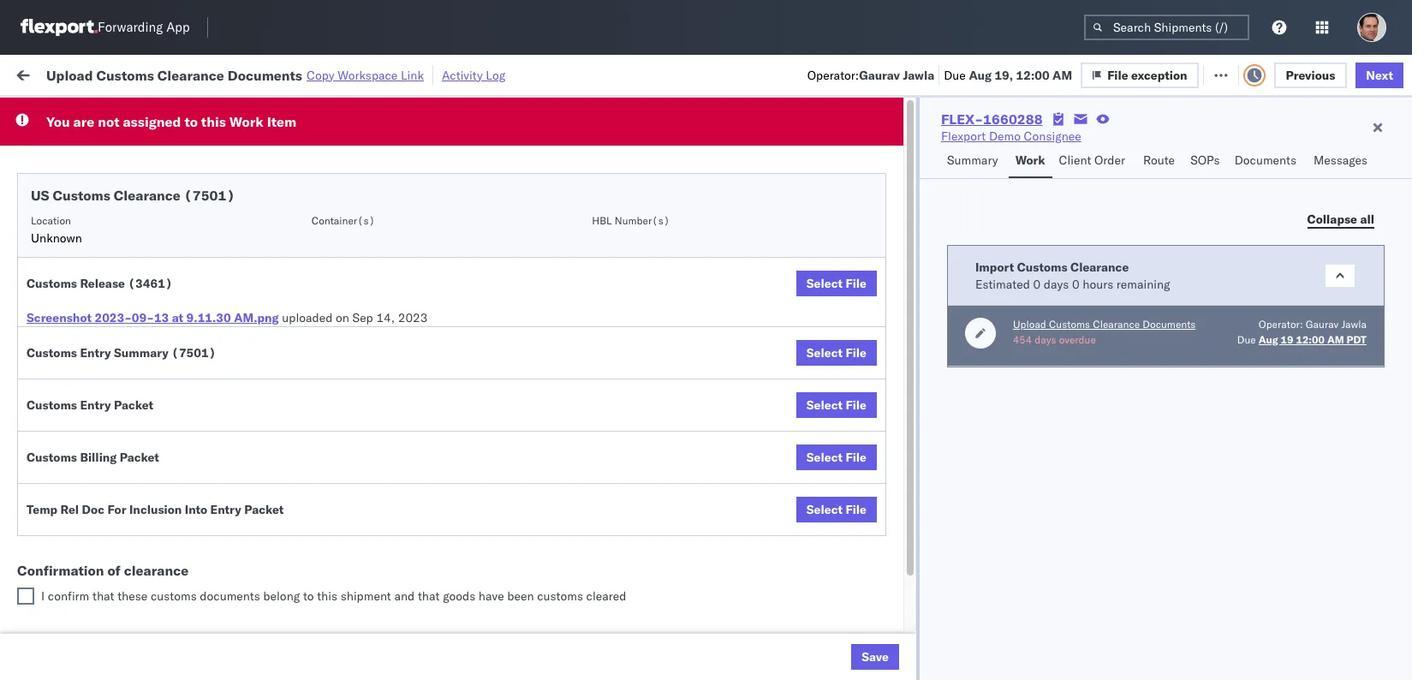 Task type: vqa. For each thing, say whether or not it's contained in the screenshot.
23, Dec
yes



Task type: describe. For each thing, give the bounding box(es) containing it.
pickup inside schedule pickup from rotterdam, netherlands
[[93, 615, 130, 630]]

6 ca from the top
[[39, 556, 56, 572]]

sops
[[1191, 152, 1220, 168]]

2 vertical spatial entry
[[210, 502, 241, 517]]

client name button
[[627, 136, 721, 153]]

1 lagerfeld from the top
[[919, 586, 970, 602]]

work button
[[1009, 145, 1052, 178]]

flexport demo consignee
[[941, 128, 1082, 144]]

4 schedule pickup from los angeles, ca link from the top
[[39, 388, 243, 422]]

1 schedule pickup from los angeles, ca button from the top
[[39, 199, 243, 235]]

select file for customs release (3461)
[[807, 276, 867, 291]]

packet for customs billing packet
[[120, 450, 159, 465]]

activity
[[442, 67, 483, 83]]

estimated
[[976, 276, 1030, 292]]

2022 for second schedule pickup from los angeles, ca link from the top of the page
[[403, 247, 433, 263]]

1 that from the left
[[92, 588, 114, 604]]

import work
[[145, 66, 217, 82]]

3 ceau7522281, from the top
[[1055, 247, 1143, 262]]

schedule inside schedule pickup from rotterdam, netherlands
[[39, 615, 90, 630]]

4 schedule delivery appointment from the top
[[39, 585, 211, 601]]

flex-1660288 link
[[941, 110, 1043, 128]]

days inside import customs clearance estimated 0 days 0 hours remaining
[[1044, 276, 1069, 292]]

resize handle column header for flex id
[[1026, 133, 1047, 680]]

1 vertical spatial at
[[172, 310, 183, 325]]

3 pdt, from the top
[[334, 247, 361, 263]]

screenshot 2023-09-13 at 9.11.30 am.png link
[[27, 309, 279, 326]]

work inside work button
[[1016, 152, 1046, 168]]

2 test123456 from the top
[[1167, 247, 1239, 263]]

select file for customs billing packet
[[807, 450, 867, 465]]

(7501) for customs entry summary (7501)
[[171, 345, 216, 361]]

i
[[41, 588, 45, 604]]

1 11:59 from the top
[[276, 172, 309, 187]]

1 gaura from the top
[[1381, 172, 1412, 187]]

resize handle column header for mode
[[606, 133, 627, 680]]

4 schedule delivery appointment button from the top
[[39, 585, 211, 603]]

2022 for 'upload customs clearance documents' link
[[402, 360, 432, 376]]

from right 2023-
[[133, 313, 158, 328]]

8:30 pm pst, jan 23, 2023 for schedule pickup from rotterdam, netherlands
[[276, 624, 429, 639]]

not
[[98, 113, 119, 130]]

1 schedule delivery appointment button from the top
[[39, 170, 211, 189]]

previous
[[1286, 67, 1336, 83]]

2 integration test account - karl lagerfeld from the top
[[747, 624, 970, 639]]

2 ocean fcl from the top
[[524, 247, 584, 263]]

import work button
[[139, 55, 224, 93]]

2022 for confirm pickup from los angeles, ca link
[[403, 473, 432, 489]]

resize handle column header for workitem
[[245, 133, 266, 680]]

8:30 for schedule delivery appointment
[[276, 586, 302, 602]]

11:00
[[276, 360, 309, 376]]

action
[[1352, 66, 1390, 82]]

demo
[[989, 128, 1021, 144]]

packet for customs entry packet
[[114, 397, 153, 413]]

6 hlxu8034992 from the top
[[1237, 360, 1321, 375]]

4 ca from the top
[[39, 406, 56, 421]]

next
[[1366, 67, 1394, 83]]

my
[[17, 62, 44, 86]]

los right 09-
[[161, 313, 181, 328]]

2 lagerfeld from the top
[[919, 624, 970, 639]]

goods
[[443, 588, 476, 604]]

file for customs release (3461)
[[846, 276, 867, 291]]

: for snoozed
[[398, 106, 401, 119]]

2 schedule pickup from los angeles, ca from the top
[[39, 238, 231, 270]]

select file button for customs entry summary (7501)
[[796, 340, 877, 366]]

confirm delivery link
[[39, 509, 130, 526]]

shipment
[[341, 588, 391, 604]]

select file button for customs release (3461)
[[796, 271, 877, 296]]

4 4, from the top
[[389, 322, 400, 338]]

summary inside "button"
[[947, 152, 998, 168]]

confirm for confirm pickup from los angeles, ca
[[39, 464, 83, 479]]

1 ca from the top
[[39, 217, 56, 233]]

flexport
[[941, 128, 986, 144]]

of
[[107, 562, 121, 579]]

client order button
[[1052, 145, 1137, 178]]

link
[[401, 67, 424, 83]]

am for due aug 19, 12:00 am
[[1053, 67, 1073, 83]]

message (0)
[[231, 66, 301, 82]]

1 horizontal spatial consignee
[[1024, 128, 1082, 144]]

(0)
[[279, 66, 301, 82]]

billing
[[80, 450, 117, 465]]

clearance up work, on the left top of page
[[157, 66, 224, 84]]

no
[[405, 106, 419, 119]]

workitem button
[[10, 136, 248, 153]]

from up (3461)
[[133, 238, 158, 253]]

am.png
[[234, 310, 279, 325]]

and
[[394, 588, 415, 604]]

progress
[[268, 106, 311, 119]]

1 vertical spatial to
[[303, 588, 314, 604]]

select for customs entry summary (7501)
[[807, 345, 843, 361]]

confirm
[[48, 588, 89, 604]]

number(s)
[[615, 214, 670, 227]]

client for client order
[[1059, 152, 1092, 168]]

1 customs from the left
[[151, 588, 197, 604]]

blocked,
[[211, 106, 254, 119]]

consignee button
[[738, 136, 893, 153]]

hlxu6269489, for 'upload customs clearance documents' link
[[1146, 360, 1234, 375]]

4 hlxu8034992 from the top
[[1237, 284, 1321, 300]]

import for import work
[[145, 66, 184, 82]]

2 1846748 from the top
[[983, 209, 1035, 225]]

Search Work text field
[[836, 61, 1023, 87]]

release
[[80, 276, 125, 291]]

1 account from the top
[[835, 586, 880, 602]]

collapse all
[[1308, 211, 1375, 227]]

2 schedule from the top
[[39, 200, 90, 215]]

5 ceau7522281, from the top
[[1055, 322, 1143, 337]]

2 vertical spatial packet
[[244, 502, 284, 517]]

3 schedule pickup from los angeles, ca button from the top
[[39, 312, 243, 348]]

1 schedule pickup from los angeles, ca link from the top
[[39, 199, 243, 233]]

temp rel doc for inclusion into entry packet
[[27, 502, 284, 517]]

1 11:59 pm pdt, nov 4, 2022 from the top
[[276, 172, 433, 187]]

status
[[94, 106, 124, 119]]

snooze
[[464, 140, 498, 152]]

these
[[117, 588, 148, 604]]

customs release (3461)
[[27, 276, 173, 291]]

454
[[1013, 333, 1032, 346]]

customs up screenshot
[[27, 276, 77, 291]]

3 appointment from the top
[[140, 435, 211, 450]]

deadline button
[[267, 136, 439, 153]]

schedule delivery appointment link for second schedule delivery appointment button from the bottom of the page
[[39, 434, 211, 451]]

09-
[[132, 310, 154, 325]]

3 hlxu8034992 from the top
[[1237, 247, 1321, 262]]

schedule pickup from rotterdam, netherlands button
[[39, 614, 243, 650]]

4 11:59 pm pdt, nov 4, 2022 from the top
[[276, 322, 433, 338]]

sep
[[353, 310, 373, 325]]

2 4, from the top
[[389, 209, 400, 225]]

location unknown
[[31, 214, 82, 246]]

import for import customs clearance estimated 0 days 0 hours remaining
[[976, 259, 1014, 275]]

all
[[1361, 211, 1375, 227]]

6 ocean fcl from the top
[[524, 586, 584, 602]]

select file button for temp rel doc for inclusion into entry packet
[[796, 497, 877, 523]]

4 schedule from the top
[[39, 284, 90, 299]]

5 ceau7522281, hlxu6269489, hlxu8034992 from the top
[[1055, 322, 1321, 337]]

7 ocean fcl from the top
[[524, 624, 584, 639]]

1 vertical spatial days
[[1035, 333, 1057, 346]]

6 ceau7522281, from the top
[[1055, 360, 1143, 375]]

3 11:59 from the top
[[276, 247, 309, 263]]

1 1846748 from the top
[[983, 172, 1035, 187]]

pst, for los
[[327, 473, 353, 489]]

entry for summary
[[80, 345, 111, 361]]

8 schedule from the top
[[39, 539, 90, 555]]

2 - from the top
[[883, 624, 891, 639]]

confirm delivery
[[39, 510, 130, 526]]

order
[[1095, 152, 1126, 168]]

hlxu6269489, for second schedule pickup from los angeles, ca link from the top of the page
[[1146, 247, 1234, 262]]

10 resize handle column header from the left
[[1369, 133, 1389, 680]]

0 vertical spatial 2023
[[398, 310, 428, 325]]

2 schedule delivery appointment button from the top
[[39, 283, 211, 302]]

5 1846748 from the top
[[983, 322, 1035, 338]]

container(s)
[[311, 214, 375, 227]]

doc
[[82, 502, 105, 517]]

3 4, from the top
[[389, 247, 400, 263]]

import customs clearance estimated 0 days 0 hours remaining
[[976, 259, 1171, 292]]

1 vertical spatial this
[[317, 588, 338, 604]]

2022 for confirm delivery link
[[404, 511, 433, 526]]

confirmation
[[17, 562, 104, 579]]

upload for 'upload customs clearance documents' link
[[39, 351, 78, 366]]

omka
[[1381, 247, 1412, 263]]

778 at risk
[[316, 66, 375, 82]]

1 schedule delivery appointment from the top
[[39, 171, 211, 186]]

3 flex-1846748 from the top
[[946, 247, 1035, 263]]

los down 'upload customs clearance documents' link
[[161, 388, 181, 404]]

customs up the customs billing packet
[[27, 397, 77, 413]]

schedule delivery appointment link for 3rd schedule delivery appointment button from the bottom of the page
[[39, 283, 211, 300]]

due for due aug 19 12:00 am pdt
[[1238, 333, 1256, 346]]

(3461)
[[128, 276, 173, 291]]

batch action
[[1316, 66, 1390, 82]]

file for customs entry summary (7501)
[[846, 345, 867, 361]]

deadline
[[276, 140, 317, 152]]

schedule pickup from rotterdam, netherlands
[[39, 615, 222, 647]]

documents up in
[[228, 66, 302, 84]]

6 ceau7522281, hlxu6269489, hlxu8034992 from the top
[[1055, 360, 1321, 375]]

23, for rotterdam,
[[378, 624, 396, 639]]

from down 'upload customs clearance documents' link
[[133, 388, 158, 404]]

5 schedule pickup from los angeles, ca from the top
[[39, 539, 231, 572]]

3 11:59 pm pdt, nov 4, 2022 from the top
[[276, 247, 433, 263]]

6 schedule from the top
[[39, 388, 90, 404]]

3 schedule pickup from los angeles, ca from the top
[[39, 313, 231, 346]]

clearance down workitem button
[[114, 187, 181, 204]]

3 1846748 from the top
[[983, 247, 1035, 263]]

los inside confirm pickup from los angeles, ca
[[155, 464, 174, 479]]

los up the clearance at the left bottom
[[161, 539, 181, 555]]

2 karl from the top
[[894, 624, 916, 639]]

flex id button
[[910, 136, 1030, 153]]

numbers for mbl/mawb numbers
[[1229, 140, 1271, 152]]

in
[[256, 106, 266, 119]]

forwarding app
[[98, 19, 190, 36]]

rotterdam,
[[161, 615, 222, 630]]

1 - from the top
[[883, 586, 891, 602]]

clearance inside upload customs clearance documents
[[133, 351, 188, 366]]

1660288
[[983, 110, 1043, 128]]

activity log button
[[442, 65, 506, 85]]

select for customs entry packet
[[807, 397, 843, 413]]

confirm for confirm delivery
[[39, 510, 83, 526]]

clearance up overdue
[[1093, 318, 1140, 331]]

mode button
[[516, 136, 610, 153]]

4 pdt, from the top
[[334, 322, 361, 338]]

2 pdt, from the top
[[334, 209, 361, 225]]

location
[[31, 214, 71, 227]]

client name
[[636, 140, 693, 152]]

cleared
[[586, 588, 627, 604]]

3 schedule delivery appointment from the top
[[39, 435, 211, 450]]

container
[[1055, 133, 1101, 146]]

hlxu6269489, for third schedule pickup from los angeles, ca link from the top of the page
[[1146, 322, 1234, 337]]

mbl/mawb
[[1167, 140, 1226, 152]]

1 4, from the top
[[389, 172, 400, 187]]

collapse all button
[[1297, 206, 1385, 232]]

Search Shipments (/) text field
[[1084, 15, 1250, 40]]

clearance
[[124, 562, 189, 579]]

batch action button
[[1289, 61, 1401, 87]]

3 schedule delivery appointment button from the top
[[39, 434, 211, 453]]

file for customs billing packet
[[846, 450, 867, 465]]

select file for temp rel doc for inclusion into entry packet
[[807, 502, 867, 517]]

los up (3461)
[[161, 238, 181, 253]]

0 horizontal spatial operator: gaurav jawla
[[807, 67, 935, 83]]

1 horizontal spatial operator:
[[1259, 318, 1303, 331]]

documents down remaining
[[1143, 318, 1196, 331]]

0 horizontal spatial to
[[185, 113, 198, 130]]

4 hlxu6269489, from the top
[[1146, 284, 1234, 300]]

2 ceau7522281, hlxu6269489, hlxu8034992 from the top
[[1055, 209, 1321, 224]]

19
[[1281, 333, 1294, 346]]

resize handle column header for consignee
[[889, 133, 910, 680]]

2 0 from the left
[[1072, 276, 1080, 292]]

5 schedule pickup from los angeles, ca link from the top
[[39, 538, 243, 573]]

customs down screenshot
[[27, 345, 77, 361]]

1 vertical spatial jawla
[[1342, 318, 1367, 331]]

2 that from the left
[[418, 588, 440, 604]]

0 vertical spatial upload customs clearance documents button
[[1013, 318, 1196, 333]]

collapse
[[1308, 211, 1358, 227]]

workspace
[[338, 67, 398, 83]]

0 vertical spatial gaurav
[[859, 67, 900, 83]]

aug for 19,
[[969, 67, 992, 83]]

1 vertical spatial 23,
[[378, 586, 396, 602]]

work inside 'import work' button
[[187, 66, 217, 82]]

1 vertical spatial operator: gaurav jawla
[[1259, 318, 1367, 331]]

mbl/mawb numbers
[[1167, 140, 1271, 152]]

1 karl from the top
[[894, 586, 916, 602]]

2 schedule delivery appointment from the top
[[39, 284, 211, 299]]

1 horizontal spatial at
[[341, 66, 352, 82]]

11:00 pm pst, nov 8, 2022
[[276, 360, 432, 376]]

file for temp rel doc for inclusion into entry packet
[[846, 502, 867, 517]]

angeles, inside confirm pickup from los angeles, ca
[[177, 464, 224, 479]]

resize handle column header for container numbers
[[1138, 133, 1158, 680]]

my work
[[17, 62, 93, 86]]

you
[[46, 113, 70, 130]]

0 horizontal spatial upload customs clearance documents
[[39, 351, 188, 383]]

messages button
[[1307, 145, 1377, 178]]

1 ceau7522281, from the top
[[1055, 171, 1143, 187]]

4 ocean fcl from the top
[[524, 360, 584, 376]]

0 horizontal spatial operator:
[[807, 67, 859, 83]]

from inside confirm pickup from los angeles, ca
[[126, 464, 151, 479]]

from down workitem button
[[133, 200, 158, 215]]

los down workitem button
[[161, 200, 181, 215]]

3 ca from the top
[[39, 330, 56, 346]]

documents
[[200, 588, 260, 604]]

4 schedule pickup from los angeles, ca from the top
[[39, 388, 231, 421]]

from up the clearance at the left bottom
[[133, 539, 158, 555]]

item
[[267, 113, 297, 130]]

schedule delivery appointment link for 4th schedule delivery appointment button from the top
[[39, 585, 211, 602]]

3 schedule pickup from los angeles, ca link from the top
[[39, 312, 243, 346]]



Task type: locate. For each thing, give the bounding box(es) containing it.
file exception
[[1119, 66, 1199, 82], [1108, 67, 1188, 83]]

0 vertical spatial operator: gaurav jawla
[[807, 67, 935, 83]]

(7501) down you are not assigned to this work item
[[184, 187, 235, 204]]

2 8:30 pm pst, jan 23, 2023 from the top
[[276, 624, 429, 639]]

4:00 pm pst, dec 23, 2022
[[276, 473, 432, 489]]

jan for schedule delivery appointment
[[356, 586, 375, 602]]

upload customs clearance documents button
[[1013, 318, 1196, 333], [39, 350, 243, 386]]

confirm inside button
[[39, 510, 83, 526]]

summary down 09-
[[114, 345, 169, 361]]

entry up the customs billing packet
[[80, 397, 111, 413]]

schedule up screenshot
[[39, 284, 90, 299]]

have
[[479, 588, 504, 604]]

import inside button
[[145, 66, 184, 82]]

resize handle column header for client name
[[718, 133, 738, 680]]

customs up location on the top of page
[[53, 187, 110, 204]]

2 vertical spatial am
[[305, 511, 325, 526]]

6 flex-1846748 from the top
[[946, 360, 1035, 376]]

5 schedule pickup from los angeles, ca button from the top
[[39, 538, 243, 574]]

1 vertical spatial 2023
[[399, 586, 429, 602]]

belong
[[263, 588, 300, 604]]

los up the inclusion
[[155, 464, 174, 479]]

2022 for third schedule pickup from los angeles, ca link from the top of the page
[[403, 322, 433, 338]]

0 vertical spatial on
[[420, 66, 434, 82]]

2023-
[[95, 310, 132, 325]]

1 fcl from the top
[[562, 172, 584, 187]]

0 horizontal spatial gaurav
[[859, 67, 900, 83]]

2 vertical spatial work
[[1016, 152, 1046, 168]]

(7501) down 9.11.30
[[171, 345, 216, 361]]

days right 454
[[1035, 333, 1057, 346]]

los
[[161, 200, 181, 215], [161, 238, 181, 253], [161, 313, 181, 328], [161, 388, 181, 404], [155, 464, 174, 479], [161, 539, 181, 555]]

name
[[666, 140, 693, 152]]

schedule delivery appointment link
[[39, 170, 211, 187], [39, 283, 211, 300], [39, 434, 211, 451], [39, 585, 211, 602]]

file for customs entry packet
[[846, 397, 867, 413]]

due left 19,
[[944, 67, 966, 83]]

0 vertical spatial work
[[187, 66, 217, 82]]

1 horizontal spatial client
[[1059, 152, 1092, 168]]

previous button
[[1274, 62, 1348, 88]]

2 select from the top
[[807, 345, 843, 361]]

1 horizontal spatial that
[[418, 588, 440, 604]]

1 select file from the top
[[807, 276, 867, 291]]

flexport. image
[[21, 19, 98, 36]]

from down "these"
[[133, 615, 158, 630]]

ca down screenshot
[[39, 330, 56, 346]]

numbers inside container numbers
[[1055, 146, 1098, 159]]

2 hlxu6269489, from the top
[[1146, 209, 1234, 224]]

messages
[[1314, 152, 1368, 168]]

1 select file button from the top
[[796, 271, 877, 296]]

4 ceau7522281, hlxu6269489, hlxu8034992 from the top
[[1055, 284, 1321, 300]]

1 horizontal spatial upload customs clearance documents button
[[1013, 318, 1196, 333]]

3 ocean fcl from the top
[[524, 322, 584, 338]]

dec for 23,
[[356, 473, 378, 489]]

work left item
[[229, 113, 264, 130]]

customs down the clearance at the left bottom
[[151, 588, 197, 604]]

1 vertical spatial gaurav
[[1306, 318, 1339, 331]]

0 vertical spatial jawla
[[903, 67, 935, 83]]

9 schedule from the top
[[39, 585, 90, 601]]

2 11:59 pm pdt, nov 4, 2022 from the top
[[276, 209, 433, 225]]

3 resize handle column header from the left
[[495, 133, 516, 680]]

upload for topmost upload customs clearance documents button
[[1013, 318, 1047, 331]]

0 left hours
[[1072, 276, 1080, 292]]

to right belong
[[303, 588, 314, 604]]

2 customs from the left
[[537, 588, 583, 604]]

save
[[862, 649, 889, 665]]

1 vertical spatial confirm
[[39, 510, 83, 526]]

9.11.30
[[186, 310, 231, 325]]

aug for 19
[[1259, 333, 1279, 346]]

due for due aug 19, 12:00 am
[[944, 67, 966, 83]]

(7501)
[[184, 187, 235, 204], [171, 345, 216, 361]]

upload inside upload customs clearance documents
[[39, 351, 78, 366]]

9 resize handle column header from the left
[[1352, 133, 1372, 680]]

1 vertical spatial on
[[336, 310, 349, 325]]

5 schedule from the top
[[39, 313, 90, 328]]

upload up 454
[[1013, 318, 1047, 331]]

0 horizontal spatial consignee
[[747, 140, 796, 152]]

import up estimated
[[976, 259, 1014, 275]]

1846748 down 454
[[983, 360, 1035, 376]]

am
[[1053, 67, 1073, 83], [1328, 333, 1344, 346], [305, 511, 325, 526]]

fcl for 4th schedule delivery appointment button from the top
[[562, 586, 584, 602]]

8:30 right documents
[[276, 586, 302, 602]]

pst, right belong
[[327, 586, 353, 602]]

0 horizontal spatial due
[[944, 67, 966, 83]]

remaining
[[1117, 276, 1171, 292]]

customs billing packet
[[27, 450, 159, 465]]

am for due aug 19 12:00 am pdt
[[1328, 333, 1344, 346]]

0 horizontal spatial 0
[[1033, 276, 1041, 292]]

1 horizontal spatial operator: gaurav jawla
[[1259, 318, 1367, 331]]

23, up 24,
[[381, 473, 400, 489]]

2023 for schedule delivery appointment
[[399, 586, 429, 602]]

1 vertical spatial integration
[[747, 624, 806, 639]]

3 ceau7522281, hlxu6269489, hlxu8034992 from the top
[[1055, 247, 1321, 262]]

copy
[[307, 67, 335, 83]]

customs left billing
[[27, 450, 77, 465]]

upload customs clearance documents copy workspace link
[[46, 66, 424, 84]]

bosch ocean test
[[636, 172, 733, 187], [747, 172, 845, 187], [636, 209, 733, 225], [636, 247, 733, 263], [747, 247, 845, 263], [747, 285, 845, 300], [636, 322, 733, 338], [747, 322, 845, 338], [636, 360, 733, 376], [747, 360, 845, 376], [747, 398, 845, 413], [747, 436, 845, 451], [636, 473, 733, 489], [747, 473, 845, 489], [747, 511, 845, 526]]

due aug 19, 12:00 am
[[944, 67, 1073, 83]]

8:30 pm pst, jan 23, 2023 down shipment
[[276, 624, 429, 639]]

1 vertical spatial account
[[835, 624, 880, 639]]

11:59
[[276, 172, 309, 187], [276, 209, 309, 225], [276, 247, 309, 263], [276, 322, 309, 338]]

1 vertical spatial karl
[[894, 624, 916, 639]]

0 vertical spatial am
[[1053, 67, 1073, 83]]

1 horizontal spatial jawla
[[1342, 318, 1367, 331]]

8:30 for schedule pickup from rotterdam, netherlands
[[276, 624, 302, 639]]

pst, for rotterdam,
[[327, 624, 353, 639]]

2 vertical spatial 2023
[[399, 624, 429, 639]]

select file button for customs billing packet
[[796, 445, 877, 470]]

route
[[1143, 152, 1175, 168]]

1 horizontal spatial customs
[[537, 588, 583, 604]]

schedule down customs entry packet
[[39, 435, 90, 450]]

client
[[636, 140, 663, 152], [1059, 152, 1092, 168]]

operator: up 19
[[1259, 318, 1303, 331]]

hlxu8034992 down documents 'button'
[[1237, 209, 1321, 224]]

client for client name
[[636, 140, 663, 152]]

consignee inside 'button'
[[747, 140, 796, 152]]

7 fcl from the top
[[562, 624, 584, 639]]

0 horizontal spatial upload customs clearance documents button
[[39, 350, 243, 386]]

dec
[[356, 473, 378, 489], [357, 511, 379, 526]]

fcl
[[562, 172, 584, 187], [562, 247, 584, 263], [562, 322, 584, 338], [562, 360, 584, 376], [562, 473, 584, 489], [562, 586, 584, 602], [562, 624, 584, 639]]

1 confirm from the top
[[39, 464, 83, 479]]

0 horizontal spatial am
[[305, 511, 325, 526]]

0 vertical spatial -
[[883, 586, 891, 602]]

delivery for 8:30
[[93, 585, 137, 601]]

1 resize handle column header from the left
[[245, 133, 266, 680]]

0 vertical spatial jan
[[356, 586, 375, 602]]

2 horizontal spatial am
[[1328, 333, 1344, 346]]

4, right container(s)
[[389, 209, 400, 225]]

2 11:59 from the top
[[276, 209, 309, 225]]

rel
[[60, 502, 79, 517]]

1 schedule from the top
[[39, 171, 90, 186]]

4 select file button from the top
[[796, 445, 877, 470]]

gaura
[[1381, 172, 1412, 187], [1381, 285, 1412, 300]]

0 horizontal spatial that
[[92, 588, 114, 604]]

0 horizontal spatial customs
[[151, 588, 197, 604]]

0 vertical spatial integration test account - karl lagerfeld
[[747, 586, 970, 602]]

1 0 from the left
[[1033, 276, 1041, 292]]

5 select file from the top
[[807, 502, 867, 517]]

4 test123456 from the top
[[1167, 322, 1239, 338]]

1 vertical spatial dec
[[357, 511, 379, 526]]

select for temp rel doc for inclusion into entry packet
[[807, 502, 843, 517]]

pdt,
[[334, 172, 361, 187], [334, 209, 361, 225], [334, 247, 361, 263], [334, 322, 361, 338]]

schedule
[[39, 171, 90, 186], [39, 200, 90, 215], [39, 238, 90, 253], [39, 284, 90, 299], [39, 313, 90, 328], [39, 388, 90, 404], [39, 435, 90, 450], [39, 539, 90, 555], [39, 585, 90, 601], [39, 615, 90, 630]]

23, down and
[[378, 624, 396, 639]]

client left name
[[636, 140, 663, 152]]

confirm pickup from los angeles, ca button
[[39, 463, 243, 499]]

1 horizontal spatial upload customs clearance documents
[[1013, 318, 1196, 331]]

1 horizontal spatial 12:00
[[1296, 333, 1325, 346]]

jan for schedule pickup from rotterdam, netherlands
[[356, 624, 375, 639]]

8,
[[388, 360, 399, 376]]

8:30 pm pst, jan 23, 2023 for schedule delivery appointment
[[276, 586, 429, 602]]

10 schedule from the top
[[39, 615, 90, 630]]

pickup inside confirm pickup from los angeles, ca
[[86, 464, 123, 479]]

by:
[[62, 105, 78, 120]]

days left hours
[[1044, 276, 1069, 292]]

hbl number(s)
[[592, 214, 670, 227]]

select file button for customs entry packet
[[796, 392, 877, 418]]

flex-1846748 down 454
[[946, 360, 1035, 376]]

4 fcl from the top
[[562, 360, 584, 376]]

5 ocean fcl from the top
[[524, 473, 584, 489]]

client order
[[1059, 152, 1126, 168]]

6 1846748 from the top
[[983, 360, 1035, 376]]

clearance up hours
[[1071, 259, 1129, 275]]

upload customs clearance documents button down hours
[[1013, 318, 1196, 333]]

3 test123456 from the top
[[1167, 285, 1239, 300]]

1 vertical spatial jan
[[356, 624, 375, 639]]

upload customs clearance documents up customs entry packet
[[39, 351, 188, 383]]

gaura down omka
[[1381, 285, 1412, 300]]

test123456
[[1167, 172, 1239, 187], [1167, 247, 1239, 263], [1167, 285, 1239, 300], [1167, 322, 1239, 338], [1167, 360, 1239, 376]]

workitem
[[19, 140, 64, 152]]

packet right billing
[[120, 450, 159, 465]]

due left 19
[[1238, 333, 1256, 346]]

1 vertical spatial -
[[883, 624, 891, 639]]

0 vertical spatial summary
[[947, 152, 998, 168]]

3 select file button from the top
[[796, 392, 877, 418]]

confirm
[[39, 464, 83, 479], [39, 510, 83, 526]]

customs up status
[[96, 66, 154, 84]]

0 horizontal spatial summary
[[114, 345, 169, 361]]

4 appointment from the top
[[140, 585, 211, 601]]

pst,
[[334, 360, 360, 376], [327, 473, 353, 489], [327, 511, 354, 526], [327, 586, 353, 602], [327, 624, 353, 639]]

1 vertical spatial 12:00
[[1296, 333, 1325, 346]]

1 test123456 from the top
[[1167, 172, 1239, 187]]

187
[[395, 66, 417, 82]]

select for customs billing packet
[[807, 450, 843, 465]]

snoozed
[[358, 106, 398, 119]]

schedule delivery appointment up confirm pickup from los angeles, ca at the bottom
[[39, 435, 211, 450]]

flex-1846748 down estimated
[[946, 322, 1035, 338]]

1 ocean fcl from the top
[[524, 172, 584, 187]]

2 flex-1846748 from the top
[[946, 209, 1035, 225]]

flexport demo consignee link
[[941, 128, 1082, 145]]

summary button
[[940, 145, 1009, 178]]

1 vertical spatial due
[[1238, 333, 1256, 346]]

12:00 for 19
[[1296, 333, 1325, 346]]

flex-1846748
[[946, 172, 1035, 187], [946, 209, 1035, 225], [946, 247, 1035, 263], [946, 285, 1035, 300], [946, 322, 1035, 338], [946, 360, 1035, 376]]

schedule delivery appointment button down of
[[39, 585, 211, 603]]

1 vertical spatial lagerfeld
[[919, 624, 970, 639]]

4, up 14,
[[389, 247, 400, 263]]

days
[[1044, 276, 1069, 292], [1035, 333, 1057, 346]]

documents inside upload customs clearance documents
[[39, 368, 101, 383]]

0 vertical spatial due
[[944, 67, 966, 83]]

1 integration test account - karl lagerfeld from the top
[[747, 586, 970, 602]]

0 vertical spatial import
[[145, 66, 184, 82]]

schedule up us
[[39, 171, 90, 186]]

778
[[316, 66, 338, 82]]

0 vertical spatial upload
[[46, 66, 93, 84]]

numbers inside mbl/mawb numbers button
[[1229, 140, 1271, 152]]

0 vertical spatial integration
[[747, 586, 806, 602]]

client inside button
[[636, 140, 663, 152]]

for
[[164, 106, 178, 119]]

schedule delivery appointment link down workitem button
[[39, 170, 211, 187]]

select for customs release (3461)
[[807, 276, 843, 291]]

us customs clearance (7501)
[[31, 187, 235, 204]]

1 8:30 pm pst, jan 23, 2023 from the top
[[276, 586, 429, 602]]

2 ca from the top
[[39, 255, 56, 270]]

1 horizontal spatial :
[[398, 106, 401, 119]]

consignee
[[1024, 128, 1082, 144], [747, 140, 796, 152]]

schedule delivery appointment up 2023-
[[39, 284, 211, 299]]

0 vertical spatial entry
[[80, 345, 111, 361]]

select file for customs entry packet
[[807, 397, 867, 413]]

schedule pickup from rotterdam, netherlands link
[[39, 614, 243, 648]]

due aug 19 12:00 am pdt
[[1238, 333, 1367, 346]]

upload down screenshot
[[39, 351, 78, 366]]

entry for packet
[[80, 397, 111, 413]]

upload customs clearance documents button down 09-
[[39, 350, 243, 386]]

1 horizontal spatial on
[[420, 66, 434, 82]]

netherlands
[[39, 632, 106, 647]]

2 horizontal spatial work
[[1016, 152, 1046, 168]]

ceau7522281, down client order
[[1055, 171, 1143, 187]]

confirmation of clearance
[[17, 562, 189, 579]]

1 schedule delivery appointment link from the top
[[39, 170, 211, 187]]

0 vertical spatial at
[[341, 66, 352, 82]]

entry down 2023-
[[80, 345, 111, 361]]

client inside button
[[1059, 152, 1092, 168]]

am right 19,
[[1053, 67, 1073, 83]]

appointment up us customs clearance (7501)
[[140, 171, 211, 186]]

1 vertical spatial entry
[[80, 397, 111, 413]]

1 horizontal spatial am
[[1053, 67, 1073, 83]]

0 vertical spatial 8:30
[[276, 586, 302, 602]]

1 horizontal spatial due
[[1238, 333, 1256, 346]]

2023 right 14,
[[398, 310, 428, 325]]

4, down the deadline "button"
[[389, 172, 400, 187]]

documents up customs entry packet
[[39, 368, 101, 383]]

hlxu8034992 down the 'collapse' on the top
[[1237, 247, 1321, 262]]

1 vertical spatial (7501)
[[171, 345, 216, 361]]

6 hlxu6269489, from the top
[[1146, 360, 1234, 375]]

1 horizontal spatial summary
[[947, 152, 998, 168]]

1 appointment from the top
[[140, 171, 211, 186]]

schedule down confirmation at left bottom
[[39, 585, 90, 601]]

1 vertical spatial operator:
[[1259, 318, 1303, 331]]

flex-1846748 up 454
[[946, 285, 1035, 300]]

2 fcl from the top
[[562, 247, 584, 263]]

0 horizontal spatial on
[[336, 310, 349, 325]]

23, left the "goods"
[[378, 586, 396, 602]]

dec for 24,
[[357, 511, 379, 526]]

fcl for confirm pickup from los angeles, ca "button"
[[562, 473, 584, 489]]

resize handle column header for deadline
[[435, 133, 456, 680]]

schedule pickup from los angeles, ca
[[39, 200, 231, 233], [39, 238, 231, 270], [39, 313, 231, 346], [39, 388, 231, 421], [39, 539, 231, 572]]

ceau7522281, up hours
[[1055, 247, 1143, 262]]

customs inside import customs clearance estimated 0 days 0 hours remaining
[[1017, 259, 1068, 275]]

7 resize handle column header from the left
[[1026, 133, 1047, 680]]

clearance inside import customs clearance estimated 0 days 0 hours remaining
[[1071, 259, 1129, 275]]

1846748 down estimated
[[983, 322, 1035, 338]]

0 vertical spatial (7501)
[[184, 187, 235, 204]]

(7501) for us customs clearance (7501)
[[184, 187, 235, 204]]

entry
[[80, 345, 111, 361], [80, 397, 111, 413], [210, 502, 241, 517]]

1 : from the left
[[124, 106, 127, 119]]

2 vertical spatial 23,
[[378, 624, 396, 639]]

pst, down i confirm that these customs documents belong to this shipment and that goods have been customs cleared
[[327, 624, 353, 639]]

hlxu6269489, for 1st schedule delivery appointment button's schedule delivery appointment link
[[1146, 171, 1234, 187]]

import inside import customs clearance estimated 0 days 0 hours remaining
[[976, 259, 1014, 275]]

0 vertical spatial karl
[[894, 586, 916, 602]]

select file for customs entry summary (7501)
[[807, 345, 867, 361]]

save button
[[852, 644, 899, 670]]

2 schedule pickup from los angeles, ca button from the top
[[39, 237, 243, 273]]

are
[[73, 113, 94, 130]]

customs right been
[[537, 588, 583, 604]]

ca inside confirm pickup from los angeles, ca
[[39, 481, 56, 496]]

0
[[1033, 276, 1041, 292], [1072, 276, 1080, 292]]

1846748 down work button
[[983, 209, 1035, 225]]

delivery inside button
[[86, 510, 130, 526]]

summary down 'flexport'
[[947, 152, 998, 168]]

0 vertical spatial confirm
[[39, 464, 83, 479]]

forwarding app link
[[21, 19, 190, 36]]

confirm inside confirm pickup from los angeles, ca
[[39, 464, 83, 479]]

hlxu8034992 down mbl/mawb numbers button at the right top
[[1237, 171, 1321, 187]]

ceau7522281, down hours
[[1055, 322, 1143, 337]]

None checkbox
[[17, 588, 34, 605]]

at
[[341, 66, 352, 82], [172, 310, 183, 325]]

0 vertical spatial gaura
[[1381, 172, 1412, 187]]

2 schedule pickup from los angeles, ca link from the top
[[39, 237, 243, 271]]

1 hlxu8034992 from the top
[[1237, 171, 1321, 187]]

1 horizontal spatial numbers
[[1229, 140, 1271, 152]]

operator:
[[807, 67, 859, 83], [1259, 318, 1303, 331]]

0 horizontal spatial this
[[201, 113, 226, 130]]

client down container
[[1059, 152, 1092, 168]]

flex-1846748 down summary "button"
[[946, 209, 1035, 225]]

customs up overdue
[[1049, 318, 1091, 331]]

1 vertical spatial summary
[[114, 345, 169, 361]]

ca up the customs billing packet
[[39, 406, 56, 421]]

customs entry summary (7501)
[[27, 345, 216, 361]]

1 vertical spatial aug
[[1259, 333, 1279, 346]]

: right not
[[124, 106, 127, 119]]

1 vertical spatial 8:30
[[276, 624, 302, 639]]

dec left 24,
[[357, 511, 379, 526]]

for
[[107, 502, 126, 517]]

1 horizontal spatial import
[[976, 259, 1014, 275]]

0 horizontal spatial work
[[187, 66, 217, 82]]

1 8:30 from the top
[[276, 586, 302, 602]]

1 vertical spatial am
[[1328, 333, 1344, 346]]

resize handle column header
[[245, 133, 266, 680], [435, 133, 456, 680], [495, 133, 516, 680], [606, 133, 627, 680], [718, 133, 738, 680], [889, 133, 910, 680], [1026, 133, 1047, 680], [1138, 133, 1158, 680], [1352, 133, 1372, 680], [1369, 133, 1389, 680]]

4 schedule pickup from los angeles, ca button from the top
[[39, 388, 243, 424]]

fcl for 1st schedule delivery appointment button
[[562, 172, 584, 187]]

numbers down container
[[1055, 146, 1098, 159]]

4:00
[[276, 473, 302, 489]]

schedule pickup from los angeles, ca button
[[39, 199, 243, 235], [39, 237, 243, 273], [39, 312, 243, 348], [39, 388, 243, 424], [39, 538, 243, 574]]

fcl for bottommost upload customs clearance documents button
[[562, 360, 584, 376]]

0 vertical spatial this
[[201, 113, 226, 130]]

0 vertical spatial days
[[1044, 276, 1069, 292]]

2 resize handle column header from the left
[[435, 133, 456, 680]]

2023
[[398, 310, 428, 325], [399, 586, 429, 602], [399, 624, 429, 639]]

0 vertical spatial upload customs clearance documents
[[1013, 318, 1196, 331]]

1 horizontal spatial gaurav
[[1306, 318, 1339, 331]]

documents inside 'button'
[[1235, 152, 1297, 168]]

1 vertical spatial upload customs clearance documents button
[[39, 350, 243, 386]]

appointment up 13
[[140, 284, 211, 299]]

delivery for 11:59
[[93, 171, 137, 186]]

that right and
[[418, 588, 440, 604]]

1 integration from the top
[[747, 586, 806, 602]]

ca down us
[[39, 217, 56, 233]]

fcl for schedule pickup from rotterdam, netherlands button
[[562, 624, 584, 639]]

schedule delivery appointment link down of
[[39, 585, 211, 602]]

2022 for 1st schedule delivery appointment button's schedule delivery appointment link
[[403, 172, 433, 187]]

packet down "4:00"
[[244, 502, 284, 517]]

delivery for 6:00
[[86, 510, 130, 526]]

customs down 2023-
[[81, 351, 130, 366]]

3 schedule from the top
[[39, 238, 90, 253]]

4 select file from the top
[[807, 450, 867, 465]]

2023 for schedule pickup from rotterdam, netherlands
[[399, 624, 429, 639]]

jan
[[356, 586, 375, 602], [356, 624, 375, 639]]

2 ceau7522281, from the top
[[1055, 209, 1143, 224]]

numbers for container numbers
[[1055, 146, 1098, 159]]

at left risk
[[341, 66, 352, 82]]

0 horizontal spatial import
[[145, 66, 184, 82]]

1 horizontal spatial work
[[229, 113, 264, 130]]

karl
[[894, 586, 916, 602], [894, 624, 916, 639]]

been
[[507, 588, 534, 604]]

1 flex-1846748 from the top
[[946, 172, 1035, 187]]

inclusion
[[129, 502, 182, 517]]

19,
[[995, 67, 1013, 83]]

0 vertical spatial aug
[[969, 67, 992, 83]]

2 integration from the top
[[747, 624, 806, 639]]

4, right sep
[[389, 322, 400, 338]]

4,
[[389, 172, 400, 187], [389, 209, 400, 225], [389, 247, 400, 263], [389, 322, 400, 338]]

2 appointment from the top
[[140, 284, 211, 299]]

pst, down the 4:00 pm pst, dec 23, 2022
[[327, 511, 354, 526]]

schedule delivery appointment link for 1st schedule delivery appointment button
[[39, 170, 211, 187]]

4 flex-1846748 from the top
[[946, 285, 1035, 300]]

jawla up "flex"
[[903, 67, 935, 83]]

snoozed : no
[[358, 106, 419, 119]]

12:00 right 19
[[1296, 333, 1325, 346]]

3 hlxu6269489, from the top
[[1146, 247, 1234, 262]]

bosch
[[636, 172, 669, 187], [747, 172, 781, 187], [636, 209, 669, 225], [636, 247, 669, 263], [747, 247, 781, 263], [747, 285, 781, 300], [636, 322, 669, 338], [747, 322, 781, 338], [636, 360, 669, 376], [747, 360, 781, 376], [747, 398, 781, 413], [747, 436, 781, 451], [636, 473, 669, 489], [747, 473, 781, 489], [747, 511, 781, 526]]

schedule delivery appointment button
[[39, 170, 211, 189], [39, 283, 211, 302], [39, 434, 211, 453], [39, 585, 211, 603]]

customs up estimated
[[1017, 259, 1068, 275]]

12:00 for 19,
[[1016, 67, 1050, 83]]

customs inside upload customs clearance documents
[[81, 351, 130, 366]]

schedule delivery appointment down of
[[39, 585, 211, 601]]

schedule left 2023-
[[39, 313, 90, 328]]

work up status : ready for work, blocked, in progress
[[187, 66, 217, 82]]

4 11:59 from the top
[[276, 322, 309, 338]]

gaura right messages button
[[1381, 172, 1412, 187]]

5 select from the top
[[807, 502, 843, 517]]

1 vertical spatial import
[[976, 259, 1014, 275]]

from inside schedule pickup from rotterdam, netherlands
[[133, 615, 158, 630]]

0 vertical spatial account
[[835, 586, 880, 602]]

1 vertical spatial upload
[[1013, 318, 1047, 331]]

hlxu8034992 up 19
[[1237, 284, 1321, 300]]

0 vertical spatial dec
[[356, 473, 378, 489]]

2 account from the top
[[835, 624, 880, 639]]

5 test123456 from the top
[[1167, 360, 1239, 376]]

2 confirm from the top
[[39, 510, 83, 526]]

documents right sops "button"
[[1235, 152, 1297, 168]]

11:59 pm pdt, nov 4, 2022
[[276, 172, 433, 187], [276, 209, 433, 225], [276, 247, 433, 263], [276, 322, 433, 338]]

: for status
[[124, 106, 127, 119]]

0 vertical spatial 12:00
[[1016, 67, 1050, 83]]

0 vertical spatial packet
[[114, 397, 153, 413]]

1 hlxu6269489, from the top
[[1146, 171, 1234, 187]]

pst, for documents
[[334, 360, 360, 376]]

ceau7522281, up overdue
[[1055, 284, 1143, 300]]

1 ceau7522281, hlxu6269489, hlxu8034992 from the top
[[1055, 171, 1321, 187]]

1 horizontal spatial 0
[[1072, 276, 1080, 292]]

11:59 down the deadline in the top of the page
[[276, 172, 309, 187]]

2 hlxu8034992 from the top
[[1237, 209, 1321, 224]]

23, for los
[[381, 473, 400, 489]]

0 horizontal spatial aug
[[969, 67, 992, 83]]

1 horizontal spatial this
[[317, 588, 338, 604]]



